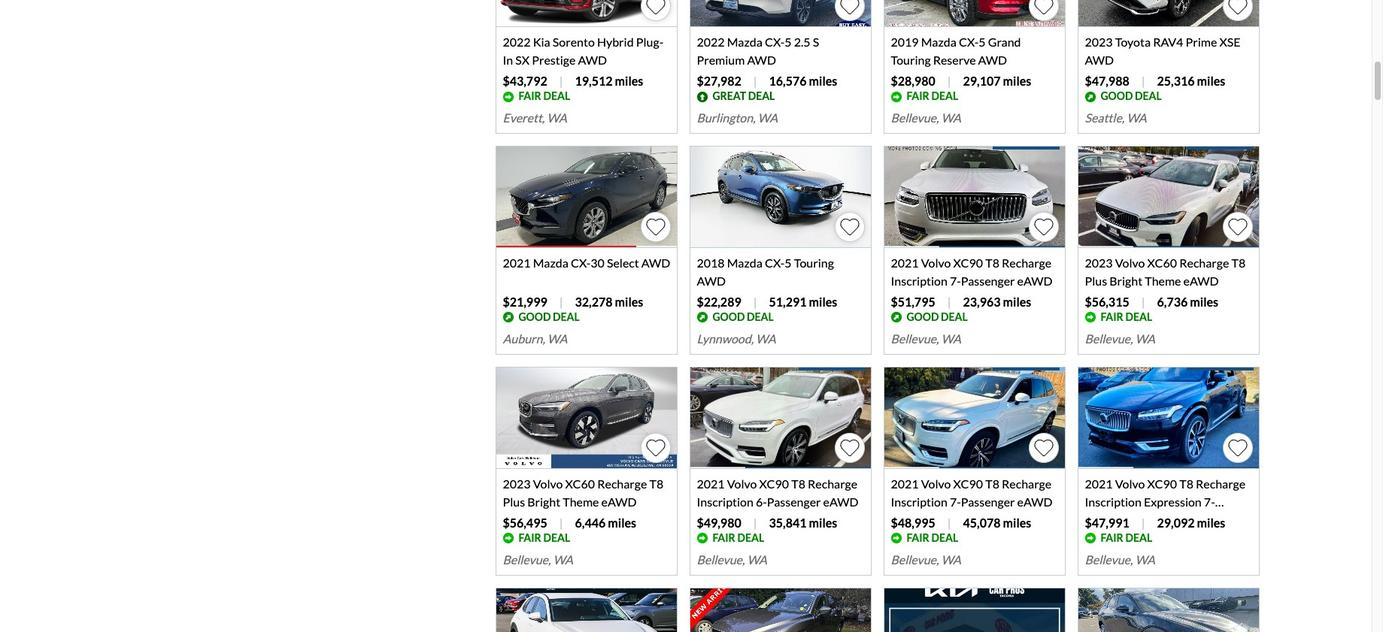 Task type: vqa. For each thing, say whether or not it's contained in the screenshot.


Task type: describe. For each thing, give the bounding box(es) containing it.
volvo for $56,495
[[533, 477, 563, 491]]

t8 for 45,078 miles
[[985, 477, 999, 491]]

xc90 for 35,841 miles
[[759, 477, 789, 491]]

eawd for 35,841 miles
[[823, 495, 858, 509]]

23,963
[[963, 295, 1001, 309]]

miles for 19,512 miles
[[615, 74, 643, 88]]

51,291 miles
[[769, 295, 837, 309]]

touring inside 2019 mazda cx-5 grand touring reserve awd
[[891, 53, 931, 67]]

5 for touring
[[785, 256, 792, 270]]

xc90 for 45,078 miles
[[953, 477, 983, 491]]

2.5
[[794, 35, 810, 49]]

sorento
[[553, 35, 595, 49]]

2022 kia sorento hybrid plug- in sx prestige awd
[[503, 35, 663, 67]]

| for $48,995
[[947, 516, 951, 530]]

45,078
[[963, 516, 1001, 530]]

miles for 32,278 miles
[[615, 295, 643, 309]]

miles for 23,963 miles
[[1003, 295, 1031, 309]]

s
[[813, 35, 819, 49]]

awd inside 2023 toyota rav4 prime xse awd
[[1085, 53, 1114, 67]]

2022 mazda cx-5 2.5 s premium awd
[[697, 35, 819, 67]]

19,512
[[575, 74, 613, 88]]

passenger for 35,841
[[767, 495, 821, 509]]

0 horizontal spatial 2021 mazda cx-30 select awd image
[[497, 147, 677, 248]]

2018
[[697, 256, 725, 270]]

wa for 16,576 miles
[[758, 111, 778, 125]]

| for $56,495
[[559, 516, 563, 530]]

fair deal for $43,792
[[518, 90, 570, 102]]

| for $47,991
[[1141, 516, 1145, 530]]

2022 for premium
[[697, 35, 725, 49]]

6-
[[756, 495, 767, 509]]

everett,
[[503, 111, 545, 125]]

miles for 16,576 miles
[[809, 74, 837, 88]]

in
[[503, 53, 513, 67]]

$22,289
[[697, 295, 741, 309]]

bellevue, wa for $51,795
[[891, 331, 961, 346]]

select
[[607, 256, 639, 270]]

fair for $49,980
[[713, 532, 735, 544]]

sx
[[515, 53, 530, 67]]

2018 mazda cx-5 touring awd image
[[691, 147, 871, 248]]

| for $49,980
[[753, 516, 757, 530]]

| for $28,980
[[947, 74, 951, 88]]

2023 for $56,495
[[503, 477, 531, 491]]

inscription for $47,991
[[1085, 495, 1142, 509]]

wa for 6,446 miles
[[553, 552, 573, 567]]

great
[[713, 90, 746, 102]]

bellevue, wa for $28,980
[[891, 111, 961, 125]]

wa for 6,736 miles
[[1135, 331, 1155, 346]]

volvo for $56,315
[[1115, 256, 1145, 270]]

fair for $56,315
[[1101, 311, 1123, 323]]

fair for $43,792
[[518, 90, 541, 102]]

35,841 miles
[[769, 516, 837, 530]]

deal for $56,495
[[543, 532, 570, 544]]

bellevue, wa for $47,991
[[1085, 552, 1155, 567]]

fair for $56,495
[[518, 532, 541, 544]]

bellevue, wa for $56,315
[[1085, 331, 1155, 346]]

recharge up 6,446 miles
[[597, 477, 647, 491]]

$43,792
[[503, 74, 547, 88]]

| for $22,289
[[753, 295, 757, 309]]

xse
[[1219, 35, 1240, 49]]

2023 volvo xc60 recharge t8 plus bright theme eawd image for 6,736 miles
[[1079, 147, 1259, 248]]

35,841
[[769, 516, 807, 530]]

2019
[[891, 35, 919, 49]]

2021 volvo xc90 t8 recharge inscription 7-passenger eawd image for 45,078 miles
[[885, 368, 1065, 469]]

bright for $56,495
[[527, 495, 560, 509]]

auburn,
[[503, 331, 545, 346]]

2020 mazda cx-30 select awd image
[[497, 589, 677, 632]]

lynnwood, wa
[[697, 331, 776, 346]]

eawd for 6,736 miles
[[1183, 274, 1219, 288]]

$48,995
[[891, 516, 935, 530]]

toyota
[[1115, 35, 1151, 49]]

recharge up 6,736 miles
[[1179, 256, 1229, 270]]

29,092
[[1157, 516, 1195, 530]]

25,316 miles
[[1157, 74, 1225, 88]]

29,092 miles
[[1157, 516, 1225, 530]]

6,736
[[1157, 295, 1188, 309]]

2021 for $47,991
[[1085, 477, 1113, 491]]

good deal for $21,999
[[518, 311, 580, 323]]

5 for grand
[[979, 35, 986, 49]]

2021 volvo xc90 t8 recharge inscription expression 7- passenger eawd
[[1085, 477, 1246, 527]]

2022 mazda cx-5 2.5 s premium awd image
[[691, 0, 871, 27]]

2023 toyota rav4 prime xse awd
[[1085, 35, 1240, 67]]

inscription for $51,795
[[891, 274, 948, 288]]

fair for $47,991
[[1101, 532, 1123, 544]]

bellevue, wa for $56,495
[[503, 552, 573, 567]]

2023 toyota rav4 prime xse awd image
[[1079, 0, 1259, 27]]

6,446
[[575, 516, 606, 530]]

2021 volvo xc90 t8 recharge inscription 6-passenger eawd image
[[691, 368, 871, 469]]

xc90 for 23,963 miles
[[953, 256, 983, 270]]

recharge for 45,078 miles
[[1002, 477, 1052, 491]]

2019 mazda cx-5 grand touring reserve awd image
[[885, 0, 1065, 27]]

wa for 35,841 miles
[[747, 552, 767, 567]]

23,963 miles
[[963, 295, 1031, 309]]

passenger for 45,078
[[961, 495, 1015, 509]]

grand
[[988, 35, 1021, 49]]

2021 mazda cx-30 select awd
[[503, 256, 670, 270]]

2022 for sx
[[503, 35, 531, 49]]

fair for $48,995
[[907, 532, 929, 544]]

hybrid
[[597, 35, 634, 49]]

2021 for $51,795
[[891, 256, 919, 270]]

everett, wa
[[503, 111, 567, 125]]

32,278 miles
[[575, 295, 643, 309]]

2023 for $56,315
[[1085, 256, 1113, 270]]

inscription for $49,980
[[697, 495, 753, 509]]

deal for $43,792
[[543, 90, 570, 102]]

fair deal for $56,315
[[1101, 311, 1152, 323]]

mazda for 2022
[[727, 35, 763, 49]]

2021 for $21,999
[[503, 256, 531, 270]]

1 horizontal spatial 2021 mazda cx-30 select awd image
[[1079, 589, 1259, 632]]

6,736 miles
[[1157, 295, 1218, 309]]

plus for $56,315
[[1085, 274, 1107, 288]]

awd inside 2022 mazda cx-5 2.5 s premium awd
[[747, 53, 776, 67]]

miles for 25,316 miles
[[1197, 74, 1225, 88]]

fair deal for $56,495
[[518, 532, 570, 544]]

miles for 45,078 miles
[[1003, 516, 1031, 530]]

deal for $51,795
[[941, 311, 968, 323]]

fair deal for $28,980
[[907, 90, 958, 102]]

recharge for 29,092 miles
[[1196, 477, 1246, 491]]

miles for 51,291 miles
[[809, 295, 837, 309]]

eawd for 6,446 miles
[[601, 495, 637, 509]]

deal for $27,982
[[748, 90, 775, 102]]

$47,988
[[1085, 74, 1129, 88]]

2023 kia sportage hybrid plug-in x-line prestige awd image
[[885, 589, 1065, 632]]

wa for 45,078 miles
[[941, 552, 961, 567]]

seattle,
[[1085, 111, 1124, 125]]

bellevue, for $56,495
[[503, 552, 551, 567]]

51,291
[[769, 295, 807, 309]]

premium
[[697, 53, 745, 67]]



Task type: locate. For each thing, give the bounding box(es) containing it.
1 horizontal spatial theme
[[1145, 274, 1181, 288]]

32,278
[[575, 295, 613, 309]]

awd up '$47,988'
[[1085, 53, 1114, 67]]

fair down $48,995
[[907, 532, 929, 544]]

1 vertical spatial 2021 volvo xc90 t8 recharge inscription 7-passenger eawd
[[891, 477, 1052, 509]]

t8
[[985, 256, 999, 270], [1231, 256, 1246, 270], [649, 477, 663, 491], [791, 477, 805, 491], [985, 477, 999, 491], [1179, 477, 1193, 491]]

volvo for $51,795
[[921, 256, 951, 270]]

t8 inside 2021 volvo xc90 t8 recharge inscription 6-passenger eawd
[[791, 477, 805, 491]]

7-
[[950, 274, 961, 288], [950, 495, 961, 509], [1204, 495, 1215, 509]]

16,576
[[769, 74, 807, 88]]

mazda inside 2022 mazda cx-5 2.5 s premium awd
[[727, 35, 763, 49]]

bellevue, down $56,495
[[503, 552, 551, 567]]

inscription inside the 2021 volvo xc90 t8 recharge inscription expression 7- passenger eawd
[[1085, 495, 1142, 509]]

1 horizontal spatial 2023 volvo xc60 recharge t8 plus bright theme eawd image
[[1079, 147, 1259, 248]]

burlington,
[[697, 111, 755, 125]]

prime
[[1186, 35, 1217, 49]]

theme
[[1145, 274, 1181, 288], [563, 495, 599, 509]]

deal for $48,995
[[931, 532, 958, 544]]

xc60
[[1147, 256, 1177, 270], [565, 477, 595, 491]]

eawd for 23,963 miles
[[1017, 274, 1052, 288]]

miles right 23,963
[[1003, 295, 1031, 309]]

2021 for $48,995
[[891, 477, 919, 491]]

1 horizontal spatial 2023 volvo xc60 recharge t8 plus bright theme eawd
[[1085, 256, 1246, 288]]

deal down $48,995
[[931, 532, 958, 544]]

5 inside 2019 mazda cx-5 grand touring reserve awd
[[979, 35, 986, 49]]

1 2021 volvo xc90 t8 recharge inscription 7-passenger eawd image from the top
[[885, 147, 1065, 248]]

2021 volvo xc90 t8 recharge inscription 7-passenger eawd up 45,078
[[891, 477, 1052, 509]]

cx- for touring
[[765, 256, 785, 270]]

1 vertical spatial touring
[[794, 256, 834, 270]]

touring
[[891, 53, 931, 67], [794, 256, 834, 270]]

2022 inside 2022 kia sorento hybrid plug- in sx prestige awd
[[503, 35, 531, 49]]

1 vertical spatial 2023 volvo xc60 recharge t8 plus bright theme eawd image
[[497, 368, 677, 469]]

wa for 51,291 miles
[[756, 331, 776, 346]]

auburn, wa
[[503, 331, 567, 346]]

mazda inside 2018 mazda cx-5 touring awd
[[727, 256, 763, 270]]

good deal for $51,795
[[907, 311, 968, 323]]

awd inside 2022 kia sorento hybrid plug- in sx prestige awd
[[578, 53, 607, 67]]

kia
[[533, 35, 550, 49]]

wa for 19,512 miles
[[547, 111, 567, 125]]

2022 inside 2022 mazda cx-5 2.5 s premium awd
[[697, 35, 725, 49]]

1 vertical spatial theme
[[563, 495, 599, 509]]

bellevue, down $48,995
[[891, 552, 939, 567]]

good deal for $22,289
[[713, 311, 774, 323]]

deal up everett, wa
[[543, 90, 570, 102]]

bellevue, wa down $56,495
[[503, 552, 573, 567]]

deal for $47,991
[[1125, 532, 1152, 544]]

0 horizontal spatial 2022
[[503, 35, 531, 49]]

fair for $28,980
[[907, 90, 929, 102]]

xc90 up 45,078
[[953, 477, 983, 491]]

2 2021 volvo xc90 t8 recharge inscription 7-passenger eawd from the top
[[891, 477, 1052, 509]]

| down reserve
[[947, 74, 951, 88]]

deal down $28,980 on the top
[[931, 90, 958, 102]]

deal down 32,278 at the left top of the page
[[553, 311, 580, 323]]

2018 mazda cx-5 touring awd
[[697, 256, 834, 288]]

45,078 miles
[[963, 516, 1031, 530]]

deal down 51,291
[[747, 311, 774, 323]]

0 horizontal spatial 2023 volvo xc60 recharge t8 plus bright theme eawd
[[503, 477, 663, 509]]

5
[[785, 35, 792, 49], [979, 35, 986, 49], [785, 256, 792, 270]]

cx- inside 2019 mazda cx-5 grand touring reserve awd
[[959, 35, 979, 49]]

1 vertical spatial 2021 mazda cx-30 select awd image
[[1079, 589, 1259, 632]]

7- for 23,963 miles
[[950, 274, 961, 288]]

bellevue, for $51,795
[[891, 331, 939, 346]]

$21,999
[[503, 295, 547, 309]]

1 vertical spatial plus
[[503, 495, 525, 509]]

awd up 19,512
[[578, 53, 607, 67]]

1 vertical spatial xc60
[[565, 477, 595, 491]]

volvo inside 2021 volvo xc90 t8 recharge inscription 6-passenger eawd
[[727, 477, 757, 491]]

t8 inside the 2021 volvo xc90 t8 recharge inscription expression 7- passenger eawd
[[1179, 477, 1193, 491]]

plug-
[[636, 35, 663, 49]]

2021 volvo xc90 t8 recharge inscription 7-passenger eawd for 23,963 miles
[[891, 256, 1052, 288]]

mazda
[[727, 35, 763, 49], [921, 35, 957, 49], [533, 256, 568, 270], [727, 256, 763, 270]]

recharge inside the 2021 volvo xc90 t8 recharge inscription expression 7- passenger eawd
[[1196, 477, 1246, 491]]

prestige
[[532, 53, 576, 67]]

2023 up $56,315
[[1085, 256, 1113, 270]]

cx- for select
[[571, 256, 591, 270]]

| for $47,988
[[1141, 74, 1145, 88]]

5 left 2.5
[[785, 35, 792, 49]]

passenger for 23,963
[[961, 274, 1015, 288]]

0 horizontal spatial 2023 volvo xc60 recharge t8 plus bright theme eawd image
[[497, 368, 677, 469]]

2021 inside 2021 volvo xc90 t8 recharge inscription 6-passenger eawd
[[697, 477, 725, 491]]

good deal up auburn, wa
[[518, 311, 580, 323]]

recharge inside 2021 volvo xc90 t8 recharge inscription 6-passenger eawd
[[808, 477, 857, 491]]

awd down 2018
[[697, 274, 726, 288]]

good down $51,795
[[907, 311, 939, 323]]

$56,495
[[503, 516, 547, 530]]

2023 volvo xc60 recharge t8 plus bright theme eawd
[[1085, 256, 1246, 288], [503, 477, 663, 509]]

fair
[[518, 90, 541, 102], [907, 90, 929, 102], [1101, 311, 1123, 323], [518, 532, 541, 544], [713, 532, 735, 544], [907, 532, 929, 544], [1101, 532, 1123, 544]]

2021 volvo xc90 t8 recharge inscription 7-passenger eawd image
[[885, 147, 1065, 248], [885, 368, 1065, 469]]

bellevue, wa down $48,995
[[891, 552, 961, 567]]

2023 volvo xc60 recharge t8 plus bright theme eawd image for 6,446 miles
[[497, 368, 677, 469]]

| for $56,315
[[1141, 295, 1145, 309]]

good down '$47,988'
[[1101, 90, 1133, 102]]

t8 for 29,092 miles
[[1179, 477, 1193, 491]]

7- inside the 2021 volvo xc90 t8 recharge inscription expression 7- passenger eawd
[[1204, 495, 1215, 509]]

2021 inside the 2021 volvo xc90 t8 recharge inscription expression 7- passenger eawd
[[1085, 477, 1113, 491]]

mazda right 2018
[[727, 256, 763, 270]]

1 vertical spatial bright
[[527, 495, 560, 509]]

miles right 19,512
[[615, 74, 643, 88]]

recharge up 29,092 miles on the bottom right of the page
[[1196, 477, 1246, 491]]

1 horizontal spatial 2022
[[697, 35, 725, 49]]

bellevue, for $48,995
[[891, 552, 939, 567]]

recharge for 23,963 miles
[[1002, 256, 1052, 270]]

mazda for 2018
[[727, 256, 763, 270]]

fair deal down $56,495
[[518, 532, 570, 544]]

plus up $56,495
[[503, 495, 525, 509]]

deal
[[543, 90, 570, 102], [748, 90, 775, 102], [931, 90, 958, 102], [1135, 90, 1162, 102], [553, 311, 580, 323], [747, 311, 774, 323], [941, 311, 968, 323], [1125, 311, 1152, 323], [543, 532, 570, 544], [737, 532, 764, 544], [931, 532, 958, 544], [1125, 532, 1152, 544]]

mazda up reserve
[[921, 35, 957, 49]]

0 horizontal spatial theme
[[563, 495, 599, 509]]

good deal
[[1101, 90, 1162, 102], [518, 311, 580, 323], [713, 311, 774, 323], [907, 311, 968, 323]]

$28,980
[[891, 74, 935, 88]]

deal for $21,999
[[553, 311, 580, 323]]

passenger left 29,092
[[1085, 513, 1139, 527]]

lynnwood,
[[697, 331, 754, 346]]

miles for 29,092 miles
[[1197, 516, 1225, 530]]

deal down $56,495
[[543, 532, 570, 544]]

29,107
[[963, 74, 1001, 88]]

1 horizontal spatial bright
[[1109, 274, 1142, 288]]

recharge for 35,841 miles
[[808, 477, 857, 491]]

plus up $56,315
[[1085, 274, 1107, 288]]

0 vertical spatial 2021 volvo xc90 t8 recharge inscription 7-passenger eawd
[[891, 256, 1052, 288]]

0 vertical spatial 2023 volvo xc60 recharge t8 plus bright theme eawd image
[[1079, 147, 1259, 248]]

volvo inside the 2021 volvo xc90 t8 recharge inscription expression 7- passenger eawd
[[1115, 477, 1145, 491]]

bellevue, wa
[[891, 111, 961, 125], [891, 331, 961, 346], [1085, 331, 1155, 346], [503, 552, 573, 567], [697, 552, 767, 567], [891, 552, 961, 567], [1085, 552, 1155, 567]]

xc60 up 6,446
[[565, 477, 595, 491]]

t8 for 35,841 miles
[[791, 477, 805, 491]]

fair deal up everett, wa
[[518, 90, 570, 102]]

fair deal
[[518, 90, 570, 102], [907, 90, 958, 102], [1101, 311, 1152, 323], [518, 532, 570, 544], [713, 532, 764, 544], [907, 532, 958, 544], [1101, 532, 1152, 544]]

inscription for $48,995
[[891, 495, 948, 509]]

0 horizontal spatial touring
[[794, 256, 834, 270]]

deal down $49,980
[[737, 532, 764, 544]]

cx- inside 2022 mazda cx-5 2.5 s premium awd
[[765, 35, 785, 49]]

deal for $28,980
[[931, 90, 958, 102]]

plus
[[1085, 274, 1107, 288], [503, 495, 525, 509]]

$51,795
[[891, 295, 935, 309]]

| left 6,736
[[1141, 295, 1145, 309]]

recharge up '35,841 miles'
[[808, 477, 857, 491]]

bright
[[1109, 274, 1142, 288], [527, 495, 560, 509]]

theme up 6,736
[[1145, 274, 1181, 288]]

fair down $28,980 on the top
[[907, 90, 929, 102]]

2021 up $49,980
[[697, 477, 725, 491]]

2021 volvo xc90 t8 recharge inscription 6-passenger eawd
[[697, 477, 858, 509]]

2021
[[503, 256, 531, 270], [891, 256, 919, 270], [697, 477, 725, 491], [891, 477, 919, 491], [1085, 477, 1113, 491]]

| down 6-
[[753, 516, 757, 530]]

recharge up 45,078 miles
[[1002, 477, 1052, 491]]

good for $51,795
[[907, 311, 939, 323]]

| left 29,092
[[1141, 516, 1145, 530]]

25,316
[[1157, 74, 1195, 88]]

good for $21,999
[[518, 311, 551, 323]]

2023 volvo xc60 recharge t8 plus bright theme eawd for 6,446 miles
[[503, 477, 663, 509]]

burlington, wa
[[697, 111, 778, 125]]

| down prestige
[[559, 74, 563, 88]]

2021 volvo xc90 t8 recharge inscription 7-passenger eawd for 45,078 miles
[[891, 477, 1052, 509]]

1 2021 volvo xc90 t8 recharge inscription 7-passenger eawd from the top
[[891, 256, 1052, 288]]

eawd up 6,736 miles
[[1183, 274, 1219, 288]]

volvo for $48,995
[[921, 477, 951, 491]]

1 horizontal spatial touring
[[891, 53, 931, 67]]

passenger inside 2021 volvo xc90 t8 recharge inscription 6-passenger eawd
[[767, 495, 821, 509]]

xc90 for 29,092 miles
[[1147, 477, 1177, 491]]

$49,980
[[697, 516, 741, 530]]

2021 mazda cx-5 touring awd image
[[691, 589, 871, 632]]

bellevue, down $47,991
[[1085, 552, 1133, 567]]

eawd inside 2021 volvo xc90 t8 recharge inscription 6-passenger eawd
[[823, 495, 858, 509]]

2021 mazda cx-30 select awd image
[[497, 147, 677, 248], [1079, 589, 1259, 632]]

awd right "select"
[[641, 256, 670, 270]]

good down $21,999
[[518, 311, 551, 323]]

| left 6,446
[[559, 516, 563, 530]]

5 inside 2018 mazda cx-5 touring awd
[[785, 256, 792, 270]]

2023 inside 2023 toyota rav4 prime xse awd
[[1085, 35, 1113, 49]]

2019 mazda cx-5 grand touring reserve awd
[[891, 35, 1021, 67]]

2 vertical spatial 2023
[[503, 477, 531, 491]]

eawd up 6,446 miles
[[601, 495, 637, 509]]

| left 23,963
[[947, 295, 951, 309]]

30
[[591, 256, 605, 270]]

16,576 miles
[[769, 74, 837, 88]]

mazda for 2019
[[921, 35, 957, 49]]

recharge up 23,963 miles
[[1002, 256, 1052, 270]]

miles right 29,107
[[1003, 74, 1031, 88]]

1 vertical spatial 2021 volvo xc90 t8 recharge inscription 7-passenger eawd image
[[885, 368, 1065, 469]]

recharge
[[1002, 256, 1052, 270], [1179, 256, 1229, 270], [597, 477, 647, 491], [808, 477, 857, 491], [1002, 477, 1052, 491], [1196, 477, 1246, 491]]

xc60 up 6,736
[[1147, 256, 1177, 270]]

0 vertical spatial 2023 volvo xc60 recharge t8 plus bright theme eawd
[[1085, 256, 1246, 288]]

2021 volvo xc90 t8 recharge inscription expression 7-passenger eawd image
[[1079, 368, 1259, 469]]

0 vertical spatial xc60
[[1147, 256, 1177, 270]]

1 vertical spatial 2023
[[1085, 256, 1113, 270]]

bellevue, for $47,991
[[1085, 552, 1133, 567]]

mazda for 2021
[[533, 256, 568, 270]]

volvo
[[921, 256, 951, 270], [1115, 256, 1145, 270], [533, 477, 563, 491], [727, 477, 757, 491], [921, 477, 951, 491], [1115, 477, 1145, 491]]

6,446 miles
[[575, 516, 636, 530]]

xc60 for 6,736 miles
[[1147, 256, 1177, 270]]

| for $21,999
[[559, 295, 563, 309]]

miles right 29,092
[[1197, 516, 1225, 530]]

xc90 inside the 2021 volvo xc90 t8 recharge inscription expression 7- passenger eawd
[[1147, 477, 1177, 491]]

good deal for $47,988
[[1101, 90, 1162, 102]]

0 vertical spatial 2023
[[1085, 35, 1113, 49]]

eawd down 'expression'
[[1141, 513, 1176, 527]]

1 horizontal spatial xc60
[[1147, 256, 1177, 270]]

rav4
[[1153, 35, 1183, 49]]

| left 45,078
[[947, 516, 951, 530]]

awd inside 2019 mazda cx-5 grand touring reserve awd
[[978, 53, 1007, 67]]

reserve
[[933, 53, 976, 67]]

0 vertical spatial bright
[[1109, 274, 1142, 288]]

2021 up $21,999
[[503, 256, 531, 270]]

2021 up $51,795
[[891, 256, 919, 270]]

wa for 29,092 miles
[[1135, 552, 1155, 567]]

awd up 29,107 miles
[[978, 53, 1007, 67]]

0 vertical spatial theme
[[1145, 274, 1181, 288]]

2 2022 from the left
[[697, 35, 725, 49]]

0 vertical spatial 2021 mazda cx-30 select awd image
[[497, 147, 677, 248]]

2022 kia sorento hybrid plug-in sx prestige awd image
[[497, 0, 677, 27]]

1 2022 from the left
[[503, 35, 531, 49]]

xc60 for 6,446 miles
[[565, 477, 595, 491]]

deal for $22,289
[[747, 311, 774, 323]]

0 horizontal spatial xc60
[[565, 477, 595, 491]]

passenger up 45,078
[[961, 495, 1015, 509]]

miles for 6,736 miles
[[1190, 295, 1218, 309]]

2021 volvo xc90 t8 recharge inscription 7-passenger eawd image for 23,963 miles
[[885, 147, 1065, 248]]

great deal
[[713, 90, 775, 102]]

fair deal for $48,995
[[907, 532, 958, 544]]

t8 for 23,963 miles
[[985, 256, 999, 270]]

5 for 2.5
[[785, 35, 792, 49]]

good
[[1101, 90, 1133, 102], [518, 311, 551, 323], [713, 311, 745, 323], [907, 311, 939, 323]]

bellevue, for $28,980
[[891, 111, 939, 125]]

2023 volvo xc60 recharge t8 plus bright theme eawd image
[[1079, 147, 1259, 248], [497, 368, 677, 469]]

2023 up $56,495
[[503, 477, 531, 491]]

| left 25,316
[[1141, 74, 1145, 88]]

miles for 6,446 miles
[[608, 516, 636, 530]]

bright up $56,495
[[527, 495, 560, 509]]

cx- up reserve
[[959, 35, 979, 49]]

cx-
[[765, 35, 785, 49], [959, 35, 979, 49], [571, 256, 591, 270], [765, 256, 785, 270]]

5 inside 2022 mazda cx-5 2.5 s premium awd
[[785, 35, 792, 49]]

5 up 51,291
[[785, 256, 792, 270]]

cx- up 32,278 at the left top of the page
[[571, 256, 591, 270]]

xc90 up 23,963
[[953, 256, 983, 270]]

0 vertical spatial 2021 volvo xc90 t8 recharge inscription 7-passenger eawd image
[[885, 147, 1065, 248]]

$56,315
[[1085, 295, 1129, 309]]

fair deal down $56,315
[[1101, 311, 1152, 323]]

| for $27,982
[[753, 74, 757, 88]]

passenger up 35,841
[[767, 495, 821, 509]]

xc90
[[953, 256, 983, 270], [759, 477, 789, 491], [953, 477, 983, 491], [1147, 477, 1177, 491]]

2022
[[503, 35, 531, 49], [697, 35, 725, 49]]

miles for 29,107 miles
[[1003, 74, 1031, 88]]

2023 volvo xc60 recharge t8 plus bright theme eawd for 6,736 miles
[[1085, 256, 1246, 288]]

0 vertical spatial plus
[[1085, 274, 1107, 288]]

miles right 6,446
[[608, 516, 636, 530]]

awd inside 2018 mazda cx-5 touring awd
[[697, 274, 726, 288]]

7- for 45,078 miles
[[950, 495, 961, 509]]

2023
[[1085, 35, 1113, 49], [1085, 256, 1113, 270], [503, 477, 531, 491]]

xc90 up 6-
[[759, 477, 789, 491]]

29,107 miles
[[963, 74, 1031, 88]]

theme for 6,736 miles
[[1145, 274, 1181, 288]]

fair down $49,980
[[713, 532, 735, 544]]

miles
[[615, 74, 643, 88], [809, 74, 837, 88], [1003, 74, 1031, 88], [1197, 74, 1225, 88], [615, 295, 643, 309], [809, 295, 837, 309], [1003, 295, 1031, 309], [1190, 295, 1218, 309], [608, 516, 636, 530], [809, 516, 837, 530], [1003, 516, 1031, 530], [1197, 516, 1225, 530]]

eawd inside the 2021 volvo xc90 t8 recharge inscription expression 7- passenger eawd
[[1141, 513, 1176, 527]]

volvo up $56,315
[[1115, 256, 1145, 270]]

fair down $47,991
[[1101, 532, 1123, 544]]

volvo up $56,495
[[533, 477, 563, 491]]

0 horizontal spatial bright
[[527, 495, 560, 509]]

wa for 29,107 miles
[[941, 111, 961, 125]]

mazda inside 2019 mazda cx-5 grand touring reserve awd
[[921, 35, 957, 49]]

bellevue, down $56,315
[[1085, 331, 1133, 346]]

fair deal for $49,980
[[713, 532, 764, 544]]

theme for 6,446 miles
[[563, 495, 599, 509]]

cx- inside 2018 mazda cx-5 touring awd
[[765, 256, 785, 270]]

bellevue, wa for $49,980
[[697, 552, 767, 567]]

19,512 miles
[[575, 74, 643, 88]]

volvo up 6-
[[727, 477, 757, 491]]

2021 volvo xc90 t8 recharge inscription 7-passenger eawd up 23,963
[[891, 256, 1052, 288]]

| left 32,278 at the left top of the page
[[559, 295, 563, 309]]

2023 volvo xc60 recharge t8 plus bright theme eawd up 6,446
[[503, 477, 663, 509]]

2 2021 volvo xc90 t8 recharge inscription 7-passenger eawd image from the top
[[885, 368, 1065, 469]]

wa for 25,316 miles
[[1127, 111, 1147, 125]]

miles right 35,841
[[809, 516, 837, 530]]

wa for 32,278 miles
[[547, 331, 567, 346]]

xc90 inside 2021 volvo xc90 t8 recharge inscription 6-passenger eawd
[[759, 477, 789, 491]]

miles right 16,576
[[809, 74, 837, 88]]

fair deal for $47,991
[[1101, 532, 1152, 544]]

fair deal down $28,980 on the top
[[907, 90, 958, 102]]

bright for $56,315
[[1109, 274, 1142, 288]]

2023 volvo xc60 recharge t8 plus bright theme eawd up 6,736
[[1085, 256, 1246, 288]]

touring inside 2018 mazda cx-5 touring awd
[[794, 256, 834, 270]]

volvo for $47,991
[[1115, 477, 1145, 491]]

0 horizontal spatial plus
[[503, 495, 525, 509]]

bellevue, for $49,980
[[697, 552, 745, 567]]

| for $51,795
[[947, 295, 951, 309]]

fair deal down $47,991
[[1101, 532, 1152, 544]]

awd up 16,576
[[747, 53, 776, 67]]

inscription inside 2021 volvo xc90 t8 recharge inscription 6-passenger eawd
[[697, 495, 753, 509]]

miles right 25,316
[[1197, 74, 1225, 88]]

passenger
[[961, 274, 1015, 288], [767, 495, 821, 509], [961, 495, 1015, 509], [1085, 513, 1139, 527]]

0 vertical spatial touring
[[891, 53, 931, 67]]

$27,982
[[697, 74, 741, 88]]

passenger inside the 2021 volvo xc90 t8 recharge inscription expression 7- passenger eawd
[[1085, 513, 1139, 527]]

inscription
[[891, 274, 948, 288], [697, 495, 753, 509], [891, 495, 948, 509], [1085, 495, 1142, 509]]

seattle, wa
[[1085, 111, 1147, 125]]

bellevue, down $51,795
[[891, 331, 939, 346]]

2022 up sx
[[503, 35, 531, 49]]

$47,991
[[1085, 516, 1129, 530]]

passenger up 23,963
[[961, 274, 1015, 288]]

bellevue, wa for $48,995
[[891, 552, 961, 567]]

volvo up $48,995
[[921, 477, 951, 491]]

cx- up 51,291
[[765, 256, 785, 270]]

2022 up the premium at the top right of page
[[697, 35, 725, 49]]

1 vertical spatial 2023 volvo xc60 recharge t8 plus bright theme eawd
[[503, 477, 663, 509]]

awd
[[578, 53, 607, 67], [747, 53, 776, 67], [978, 53, 1007, 67], [1085, 53, 1114, 67], [641, 256, 670, 270], [697, 274, 726, 288]]

mazda up $21,999
[[533, 256, 568, 270]]

1 horizontal spatial plus
[[1085, 274, 1107, 288]]

2023 left toyota at top
[[1085, 35, 1113, 49]]

good deal up seattle, wa at right top
[[1101, 90, 1162, 102]]

eawd
[[1017, 274, 1052, 288], [1183, 274, 1219, 288], [601, 495, 637, 509], [823, 495, 858, 509], [1017, 495, 1052, 509], [1141, 513, 1176, 527]]

expression
[[1144, 495, 1202, 509]]

xc90 up 'expression'
[[1147, 477, 1177, 491]]

wa for 23,963 miles
[[941, 331, 961, 346]]

cx- left 2.5
[[765, 35, 785, 49]]

5 left grand
[[979, 35, 986, 49]]

good for $47,988
[[1101, 90, 1133, 102]]



